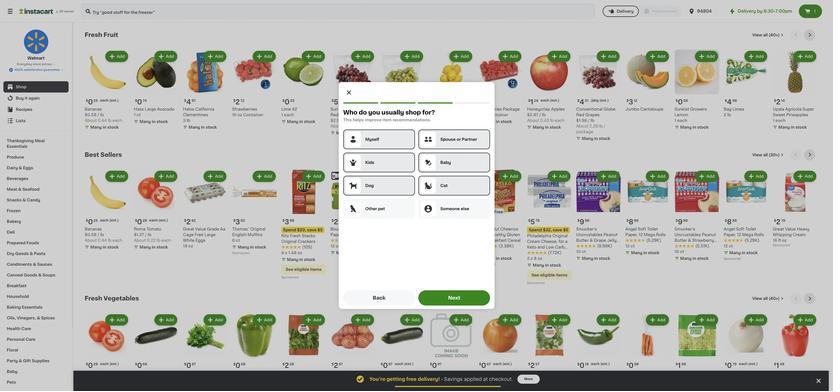 Task type: describe. For each thing, give the bounding box(es) containing it.
onions for /
[[495, 371, 509, 375]]

value for $ 2 42
[[195, 228, 206, 231]]

$ 2 42
[[184, 219, 196, 226]]

about inside sun harvest seedless red grapes $2.18 / lb about 2.4 lb / package
[[331, 124, 343, 128]]

& left the pasta
[[30, 252, 33, 256]]

$4.81 per package (estimated) element
[[380, 97, 425, 107]]

grade
[[207, 228, 219, 231]]

2 horizontal spatial red
[[774, 371, 782, 375]]

oz right 1.48
[[298, 251, 302, 255]]

0 horizontal spatial green
[[247, 371, 259, 375]]

(9.99k)
[[598, 244, 613, 248]]

smucker's for smucker's uncrustables peanut butter & grape jelly sandwich
[[577, 228, 597, 231]]

$ 2 72
[[233, 99, 245, 105]]

2.43
[[393, 124, 402, 128]]

myself
[[365, 138, 379, 142]]

health care link
[[3, 324, 69, 335]]

spend for 5
[[529, 228, 542, 232]]

bunch
[[200, 371, 212, 375]]

$5 for 5
[[564, 228, 569, 232]]

72 for 2
[[241, 99, 245, 103]]

peanut for grape
[[604, 233, 618, 237]]

cream inside great value heavy whipping cream 16 fl oz
[[793, 233, 807, 237]]

1 inside hass large avocado 1 ct
[[134, 113, 136, 117]]

about down $ 0 25 each (est.)
[[85, 119, 97, 123]]

limes
[[733, 107, 745, 111]]

about inside spanish onions $0.88 / lb about 0.76 lb each
[[478, 383, 490, 387]]

97 for 2
[[192, 99, 196, 103]]

2 inside bag limes 2 lb
[[724, 113, 727, 117]]

$ 3 12
[[627, 99, 638, 105]]

$ inside $ 2 78
[[775, 219, 777, 223]]

large inside 'great value grade aa cage free large white eggs 18 oz'
[[205, 233, 216, 237]]

foods
[[26, 241, 39, 245]]

$ 1 24 each (est.)
[[529, 99, 560, 105]]

dairy & eggs
[[7, 166, 33, 170]]

view all (30+)
[[753, 153, 780, 157]]

nut
[[493, 228, 500, 231]]

pet
[[378, 207, 385, 211]]

$ inside $ 3 68
[[479, 219, 482, 223]]

california for premium california lemons 2 lb bag
[[448, 107, 467, 111]]

fruit
[[104, 32, 118, 38]]

lb inside premium california lemons 2 lb bag
[[433, 119, 436, 123]]

$0.18 each (estimated) element
[[577, 361, 621, 371]]

more button
[[518, 375, 540, 384]]

3 12 ct from the left
[[724, 244, 734, 248]]

baby link
[[3, 367, 69, 377]]

$ 0 25 each (est.)
[[86, 99, 119, 105]]

/ down recommendations.
[[407, 124, 409, 128]]

about inside conventional globe red grapes $1.98 / lb about 2.28 lb / package
[[577, 124, 589, 128]]

$ inside $ 5 34
[[479, 99, 482, 103]]

2 rolls from the left
[[755, 233, 765, 237]]

upala agricola super sweet pineapples 1 each
[[774, 107, 815, 123]]

each inside zucchini squash $1.48 / lb about 0.59 lb each
[[408, 383, 418, 387]]

1 horizontal spatial $ 0 28
[[135, 219, 147, 226]]

(est.) inside the $4.51 per package (estimated) element
[[600, 99, 609, 102]]

$ inside the $ 0 79
[[725, 363, 728, 367]]

oz inside broccoli wokly 12 oz
[[533, 377, 537, 381]]

96 for smucker's uncrustables peanut butter & strawberry jam sandwich
[[684, 219, 688, 223]]

$ inside "$ 0 67"
[[479, 363, 482, 367]]

10 ct for smucker's uncrustables peanut butter & strawberry jam sandwich
[[675, 250, 685, 254]]

condiments & sauces
[[7, 263, 52, 267]]

dry goods & pasta
[[7, 252, 45, 256]]

4 for $ 4 97
[[187, 99, 191, 105]]

package
[[503, 107, 520, 111]]

shop
[[16, 85, 26, 89]]

at
[[484, 377, 488, 382]]

97 up green onions 5.5 oz
[[438, 363, 442, 367]]

$ 4 51
[[578, 99, 589, 105]]

yellow onion bag
[[331, 371, 365, 375]]

dry
[[7, 252, 14, 256]]

1 (5.29k) from the left
[[647, 239, 662, 243]]

/ inside zucchini squash $1.48 / lb about 0.59 lb each
[[392, 377, 393, 381]]

see eligible items button for 5
[[528, 271, 572, 280]]

& left soups
[[38, 273, 42, 277]]

& left sauces
[[33, 263, 36, 267]]

100% satisfaction guarantee
[[14, 68, 60, 71]]

uncrustables for strawberry
[[675, 233, 701, 237]]

$ inside $ 0 74
[[135, 99, 137, 103]]

size
[[365, 228, 373, 231]]

3 view from the top
[[753, 297, 763, 301]]

white inside 'great value grade aa cage free large white eggs 18 oz'
[[183, 239, 195, 243]]

2 angel from the left
[[724, 228, 736, 231]]

each (est.) up roma tomato $1.27 / lb about 0.22 lb each
[[149, 219, 168, 222]]

satisfaction
[[24, 68, 43, 71]]

2 down lifestyle
[[528, 257, 530, 261]]

10 for smucker's uncrustables peanut butter & strawberry jam sandwich
[[675, 250, 680, 254]]

snacks & candy link
[[3, 195, 69, 206]]

value for $ 2 78
[[786, 228, 796, 231]]

peanut for strawberry
[[702, 233, 717, 237]]

household link
[[3, 292, 69, 302]]

$ inside $ 4 81 /pkg (est.)
[[381, 99, 383, 103]]

96 for smucker's uncrustables peanut butter & grape jelly sandwich
[[585, 219, 590, 223]]

$ inside $ 2 42
[[184, 219, 187, 223]]

$ inside $ 4 51
[[578, 99, 580, 103]]

/pkg inside the $4.51 per package (estimated) element
[[591, 99, 599, 102]]

whipping
[[774, 233, 792, 237]]

(5.51k)
[[696, 244, 710, 248]]

2 for great value grade aa cage free large white eggs
[[187, 219, 191, 226]]

items for 5
[[556, 274, 568, 278]]

oz inside raspberries package 12 oz container many in stock
[[483, 113, 488, 117]]

cilantro bunch
[[183, 371, 212, 375]]

$ inside $ 3 12
[[627, 99, 629, 103]]

28 inside $ 2 28
[[290, 363, 294, 367]]

great value heavy whipping cream 16 fl oz
[[774, 228, 810, 243]]

2 toilet from the left
[[746, 228, 757, 231]]

spanish onions $0.88 / lb about 0.76 lb each
[[478, 371, 515, 387]]

delivery by 6:30-7:00pm link
[[729, 8, 793, 15]]

about inside green seedless grapes bag $1.98 / lb about 2.43 lb / package
[[380, 124, 392, 128]]

each inside $ 0 25 each (est.)
[[100, 99, 109, 102]]

checkout.
[[489, 377, 513, 382]]

7:00pm
[[776, 9, 793, 13]]

98 for 4
[[733, 99, 738, 103]]

/ inside spanish onions $0.88 / lb about 0.76 lb each
[[491, 377, 493, 381]]

oz inside great value heavy whipping cream 16 fl oz
[[783, 239, 787, 243]]

2 pepper from the left
[[260, 371, 275, 375]]

12 ct inside product group
[[331, 244, 340, 248]]

white onions
[[724, 371, 751, 375]]

free inside 'great value grade aa cage free large white eggs 18 oz'
[[195, 233, 204, 237]]

$ 0 97 for cilantro bunch
[[184, 363, 196, 369]]

snacks
[[7, 198, 22, 202]]

essentials inside baking essentials link
[[22, 306, 43, 310]]

$ 2 14
[[775, 99, 786, 105]]

broccoli
[[528, 371, 544, 375]]

x for 3
[[285, 251, 288, 255]]

spinach
[[305, 371, 321, 375]]

1 vertical spatial $ 0 28
[[86, 363, 98, 369]]

improve
[[365, 118, 382, 122]]

& inside smucker's uncrustables peanut butter & strawberry jam sandwich
[[689, 239, 692, 243]]

soups
[[43, 273, 55, 277]]

76
[[536, 219, 540, 223]]

green for green onions 5.5 oz
[[429, 371, 441, 375]]

/pkg for 5
[[346, 99, 354, 102]]

sponsored badge image for $ 8 86
[[724, 258, 741, 261]]

$ inside $ 2 72
[[233, 99, 236, 103]]

fresh left vegetables
[[85, 296, 102, 302]]

stores
[[64, 10, 74, 13]]

onion
[[344, 371, 356, 375]]

2 horizontal spatial free
[[494, 210, 504, 214]]

(est.) inside $0.18 each (estimated) element
[[601, 363, 610, 366]]

tomato for roma tomato
[[97, 371, 112, 375]]

16 inside great value heavy whipping cream 16 fl oz
[[774, 239, 778, 243]]

$ 4 81 /pkg (est.)
[[381, 99, 413, 105]]

68 for jumbo green pepper
[[241, 363, 246, 367]]

lb inside halos california clementines 3 lb
[[187, 119, 191, 123]]

$ 0 68 for jumbo green pepper
[[233, 363, 246, 369]]

72 for 5
[[388, 219, 392, 223]]

2 for yellow onion bag
[[334, 363, 338, 369]]

in inside product group
[[349, 251, 352, 255]]

16 inside 'strawberries 16 oz container'
[[232, 113, 237, 117]]

view all (40+) button for 2
[[751, 29, 787, 41]]

18 for 0
[[585, 363, 589, 367]]

package for about 2.28 lb / package
[[577, 130, 594, 134]]

/pkg (est.)
[[591, 99, 609, 102]]

6:30-
[[764, 9, 776, 13]]

0 horizontal spatial breakfast
[[7, 284, 26, 288]]

5 for $ 5 72
[[383, 219, 388, 226]]

$0.67 each (estimated) element
[[478, 361, 523, 371]]

butter for smucker's uncrustables peanut butter & grape jelly sandwich
[[577, 239, 589, 243]]

thanksgiving meal essentials link
[[3, 136, 69, 152]]

(est.) inside $ 0 25 each (est.)
[[110, 99, 119, 102]]

$ 0 68 for cucumber
[[135, 363, 147, 369]]

strawberries 16 oz container
[[232, 107, 264, 117]]

each (est.) for $0.67 each (estimated) element
[[494, 363, 512, 366]]

each inside honeycrisp apples $2.87 / lb about 0.43 lb each
[[555, 119, 565, 123]]

lemon
[[675, 113, 689, 117]]

$ inside $ 1 24 each (est.)
[[529, 99, 531, 103]]

18 for 22
[[343, 219, 347, 223]]

& inside smucker's uncrustables peanut butter & grape jelly sandwich
[[590, 239, 593, 243]]

$ inside the $ 1 48
[[775, 363, 777, 367]]

lemons
[[429, 113, 445, 117]]

•
[[441, 377, 443, 382]]

$ 0 97 for green onions
[[430, 363, 442, 369]]

4 for $ 4 98
[[728, 99, 732, 105]]

& left gift
[[19, 359, 22, 363]]

marketside for 1
[[675, 371, 697, 375]]

original for muffins
[[250, 228, 266, 231]]

2 for marketside spinach
[[285, 363, 289, 369]]

many in stock inside product group
[[336, 251, 365, 255]]

$ 4 97
[[184, 99, 196, 105]]

0 horizontal spatial 28
[[93, 363, 98, 367]]

3 onions from the left
[[737, 371, 751, 375]]

$ inside $ 0 18
[[578, 363, 580, 367]]

1 horizontal spatial 28
[[143, 219, 147, 223]]

stock inside raspberries package 12 oz container many in stock
[[501, 120, 512, 124]]

conventional globe red grapes $1.98 / lb about 2.28 lb / package
[[577, 107, 616, 134]]

$0.79 each (estimated) element
[[724, 361, 769, 371]]

$ inside $ 0 58
[[676, 99, 678, 103]]

14
[[782, 99, 786, 103]]

3 inside halos california clementines 3 lb
[[183, 119, 186, 123]]

growers
[[691, 107, 707, 111]]

$ inside $ 0 98
[[627, 363, 629, 367]]

1 horizontal spatial $0.28 each (estimated) element
[[134, 217, 179, 227]]

10 for smucker's uncrustables peanut butter & grape jelly sandwich
[[577, 250, 581, 254]]

honeycrisp
[[528, 107, 551, 111]]

3 for spend $20, save $5
[[285, 219, 289, 226]]

fresh inside grimmway farms fresh california carrots carrots
[[626, 377, 637, 381]]

about down $ 0 25
[[85, 239, 97, 243]]

stock inside product group
[[353, 251, 365, 255]]

bananas $0.58 / lb about 0.44 lb each for 2
[[85, 228, 122, 243]]

sponsored badge image for $ 3 68
[[478, 263, 495, 266]]

ct inside thomas' original english muffins 6 ct
[[236, 239, 240, 243]]

green seedless grapes bag $1.98 / lb about 2.43 lb / package
[[380, 107, 411, 134]]

in inside raspberries package 12 oz container many in stock
[[496, 120, 500, 124]]

1 rolls from the left
[[657, 233, 666, 237]]

1 inside 'sunkist growers lemon 1 each'
[[675, 119, 677, 123]]

grapes inside sun harvest seedless red grapes $2.18 / lb about 2.4 lb / package
[[340, 113, 354, 117]]

1 mega from the left
[[644, 233, 656, 237]]

3 for premium california lemons
[[432, 99, 437, 105]]

oz inside 'great value grade aa cage free large white eggs 18 oz'
[[189, 244, 193, 248]]

0 horizontal spatial bag
[[357, 371, 365, 375]]

oz inside 'strawberries 16 oz container'
[[238, 113, 242, 117]]

personal
[[7, 338, 25, 342]]

33
[[290, 99, 295, 103]]

51
[[585, 99, 589, 103]]

breakfast inside honey nut cheerios heart healthy gluten free breakfast cereal
[[488, 239, 507, 243]]

1 86 from the left
[[634, 219, 639, 223]]

1 horizontal spatial white
[[724, 371, 736, 375]]

jumbo for 0
[[232, 371, 246, 375]]

ritz
[[282, 234, 289, 238]]

/pkg for 4
[[395, 99, 402, 102]]

1 inside upala agricola super sweet pineapples 1 each
[[774, 119, 775, 123]]

lb inside bag limes 2 lb
[[728, 113, 732, 117]]

frozen
[[7, 209, 21, 213]]

honeycrisp apples $2.87 / lb about 0.43 lb each
[[528, 107, 565, 123]]

(7.72k)
[[548, 251, 562, 255]]

all stores
[[59, 10, 74, 13]]

1 paper, from the left
[[626, 233, 638, 237]]

prepared foods
[[7, 241, 39, 245]]

(est.) up the 'roma tomato'
[[110, 363, 119, 366]]

gluten-
[[479, 210, 494, 214]]

buy it again
[[16, 96, 40, 100]]

goods for canned
[[24, 273, 37, 277]]

hass large avocado 1 ct
[[134, 107, 175, 117]]

gift
[[23, 359, 31, 363]]

all for 8
[[764, 153, 768, 157]]

service type group
[[603, 6, 682, 17]]

grapes inside green seedless grapes bag $1.98 / lb about 2.43 lb / package
[[380, 113, 394, 117]]

10 ct for smucker's uncrustables peanut butter & grape jelly sandwich
[[577, 250, 586, 254]]

oz down lifestyle
[[538, 257, 543, 261]]

each inside 'sunkist growers lemon 1 each'
[[678, 119, 688, 123]]

& right dairy
[[19, 166, 22, 170]]

produce link
[[3, 152, 69, 163]]

apples
[[552, 107, 565, 111]]

jam
[[675, 244, 684, 248]]

0.22
[[147, 239, 156, 243]]

8 x 1.48 oz
[[282, 251, 302, 255]]

& right meat
[[18, 188, 22, 192]]

1 item carousel region from the top
[[85, 29, 818, 145]]

great value grade aa cage free large white eggs 18 oz
[[183, 228, 225, 248]]

/ down $ 0 25 each (est.)
[[98, 113, 99, 117]]

18 inside 'great value grade aa cage free large white eggs 18 oz'
[[183, 244, 188, 248]]

bananas for 2
[[85, 228, 102, 231]]

canned
[[7, 273, 23, 277]]

eggs inside 'great value grade aa cage free large white eggs 18 oz'
[[196, 239, 206, 243]]

$1.48
[[380, 377, 391, 381]]

or
[[457, 138, 461, 142]]

9 for smucker's uncrustables peanut butter & strawberry jam sandwich
[[678, 219, 683, 226]]

someone
[[441, 207, 460, 211]]

philadelphia original cream cheese, for a keto and low carb lifestyle
[[528, 234, 568, 255]]

treatment tracker modal dialog
[[73, 371, 829, 392]]

0.44 for 4
[[98, 119, 107, 123]]

0 horizontal spatial baby
[[7, 370, 17, 374]]

frozen link
[[3, 206, 69, 216]]

3 for thomas' original english muffins
[[236, 219, 240, 226]]

$5.23 per package (estimated) element
[[331, 97, 375, 107]]

2 12 ct from the left
[[626, 244, 635, 248]]

each inside $ 1 24 each (est.)
[[541, 99, 550, 102]]

cereal
[[508, 239, 521, 243]]

68 for honey nut cheerios heart healthy gluten free breakfast cereal
[[487, 219, 491, 223]]

/ down helps
[[356, 124, 357, 128]]

about inside zucchini squash $1.48 / lb about 0.59 lb each
[[380, 383, 392, 387]]

ct inside hass large avocado 1 ct
[[137, 113, 141, 117]]

each (est.) for $0.25 each (estimated) element for 2
[[100, 219, 119, 222]]

$ inside $ 1 98
[[676, 363, 678, 367]]

1 angel from the left
[[626, 228, 637, 231]]

5 left 63
[[432, 219, 437, 226]]

98 for 0
[[635, 363, 639, 367]]

items for 3
[[310, 268, 322, 272]]

$1.24 each (estimated) element
[[528, 97, 572, 107]]

jumbo for 3
[[626, 107, 640, 111]]

$ inside $ 2 14
[[775, 99, 777, 103]]

$ 3 92 for premium california lemons
[[430, 99, 442, 105]]

roma for roma tomato
[[85, 371, 96, 375]]

eggs inside dairy & eggs link
[[23, 166, 33, 170]]

each inside spanish onions $0.88 / lb about 0.76 lb each
[[505, 383, 515, 387]]

delivery!
[[418, 377, 440, 382]]

it
[[25, 96, 28, 100]]

lists link
[[3, 115, 69, 127]]

each (est.) for $0.87 each (estimated) element
[[395, 363, 414, 366]]

$ 1 98
[[676, 363, 687, 369]]

view all (40+) for 2
[[753, 33, 780, 37]]

92 for thomas' original english muffins
[[241, 219, 245, 223]]

sandwich for grape
[[577, 244, 596, 248]]



Task type: locate. For each thing, give the bounding box(es) containing it.
/pkg inside $ 4 81 /pkg (est.)
[[395, 99, 402, 102]]

package inside sun harvest seedless red grapes $2.18 / lb about 2.4 lb / package
[[358, 124, 375, 128]]

2 view from the top
[[753, 153, 763, 157]]

$0.58 for 4
[[85, 113, 97, 117]]

1 $0.58 from the top
[[85, 113, 97, 117]]

(est.) inside $ 5 23 /pkg (est.)
[[354, 99, 364, 102]]

1 horizontal spatial $ 3 92
[[430, 99, 442, 105]]

$ 0 74
[[135, 99, 147, 105]]

baking essentials link
[[3, 302, 69, 313]]

store
[[33, 63, 41, 66]]

(est.) up roma tomato $1.27 / lb about 0.22 lb each
[[159, 219, 168, 222]]

$ inside $ 22 18
[[332, 219, 334, 223]]

$ 8 86
[[627, 219, 639, 226], [725, 219, 737, 226]]

2 25 from the top
[[93, 219, 98, 223]]

$ inside $ 0 87
[[381, 363, 383, 367]]

2.28
[[590, 124, 599, 128]]

prepared foods link
[[3, 238, 69, 249]]

1 view all (40+) button from the top
[[751, 29, 787, 41]]

eligible down 1.48
[[295, 268, 309, 272]]

1 angel soft toilet paper, 12 mega rolls from the left
[[626, 228, 666, 237]]

care down vinegars,
[[21, 327, 31, 331]]

0 vertical spatial (40+)
[[769, 33, 780, 37]]

12 ct
[[331, 244, 340, 248], [626, 244, 635, 248], [724, 244, 734, 248]]

1 seedless from the left
[[393, 107, 411, 111]]

1 $ 9 96 from the left
[[578, 219, 590, 226]]

save for 3
[[307, 228, 317, 232]]

2 $0.58 from the top
[[85, 233, 97, 237]]

57 up yellow
[[339, 363, 343, 367]]

1 onions from the left
[[495, 371, 509, 375]]

3 /pkg from the left
[[346, 99, 354, 102]]

2 onions from the left
[[442, 371, 457, 375]]

2 horizontal spatial 98
[[733, 99, 738, 103]]

package for about 2.43 lb / package
[[380, 130, 397, 134]]

0 horizontal spatial $0.28 each (estimated) element
[[85, 361, 129, 371]]

container
[[243, 113, 264, 117]]

(est.) inside $0.79 each (estimated) element
[[749, 363, 758, 366]]

supplies
[[32, 359, 49, 363]]

uncrustables for grape
[[577, 233, 603, 237]]

28 up marketside spinach
[[290, 363, 294, 367]]

1 soft from the left
[[638, 228, 647, 231]]

10 ct down smucker's uncrustables peanut butter & grape jelly sandwich
[[577, 250, 586, 254]]

delivery for delivery
[[617, 9, 634, 13]]

10 down smucker's uncrustables peanut butter & grape jelly sandwich
[[577, 250, 581, 254]]

$ 0 28 up $1.27
[[135, 219, 147, 226]]

1 horizontal spatial 42
[[292, 107, 297, 111]]

0 horizontal spatial white
[[183, 239, 195, 243]]

2 up marketside spinach
[[285, 363, 289, 369]]

jumbo
[[626, 107, 640, 111], [232, 371, 246, 375]]

$ inside $ 0 33
[[283, 99, 285, 103]]

(40+) for 2
[[769, 33, 780, 37]]

grapes inside conventional globe red grapes $1.98 / lb about 2.28 lb / package
[[586, 113, 600, 117]]

grapes down conventional
[[586, 113, 600, 117]]

98 for 1
[[682, 363, 687, 367]]

2 up cage
[[187, 219, 191, 226]]

0 horizontal spatial butter
[[577, 239, 589, 243]]

onions inside spanish onions $0.88 / lb about 0.76 lb each
[[495, 371, 509, 375]]

0 horizontal spatial soft
[[638, 228, 647, 231]]

buy
[[16, 96, 24, 100]]

household
[[7, 295, 29, 299]]

many inside raspberries package 12 oz container many in stock
[[484, 120, 495, 124]]

0 horizontal spatial 12 ct
[[331, 244, 340, 248]]

$0.87 each (estimated) element
[[380, 361, 425, 371]]

0 vertical spatial 0.44
[[98, 119, 107, 123]]

original for cheese,
[[553, 234, 568, 238]]

view for 4
[[753, 33, 763, 37]]

$ 0 28 up the 'roma tomato'
[[86, 363, 98, 369]]

0 horizontal spatial original
[[250, 228, 266, 231]]

value up whipping on the bottom right of the page
[[786, 228, 796, 231]]

and
[[538, 246, 545, 250]]

12
[[634, 99, 638, 103], [478, 113, 483, 117], [639, 233, 643, 237], [738, 233, 742, 237], [331, 244, 335, 248], [626, 244, 630, 248], [724, 244, 729, 248], [528, 377, 532, 381]]

$ 0 58
[[676, 99, 688, 105]]

x left 1.48
[[285, 251, 288, 255]]

1 horizontal spatial 98
[[682, 363, 687, 367]]

great up whipping on the bottom right of the page
[[774, 228, 785, 231]]

essentials inside the thanksgiving meal essentials
[[7, 145, 28, 149]]

1 horizontal spatial see eligible items
[[532, 274, 568, 278]]

care for health care
[[21, 327, 31, 331]]

$5 left bounty in the left of the page
[[318, 228, 323, 232]]

$ 9 96 up smucker's uncrustables peanut butter & grape jelly sandwich
[[578, 219, 590, 226]]

1 25 from the top
[[93, 99, 98, 103]]

0 horizontal spatial /pkg
[[346, 99, 354, 102]]

2 great from the left
[[774, 228, 785, 231]]

2 horizontal spatial 18
[[585, 363, 589, 367]]

1 10 from the left
[[577, 250, 581, 254]]

item
[[383, 118, 392, 122]]

main content containing 0
[[73, 23, 829, 392]]

1 $ 2 57 from the left
[[332, 363, 343, 369]]

92 up premium
[[438, 99, 442, 103]]

57 for yellow onion bag
[[339, 363, 343, 367]]

1 all from the top
[[764, 33, 768, 37]]

9 for smucker's uncrustables peanut butter & grape jelly sandwich
[[580, 219, 585, 226]]

1 vertical spatial 16
[[774, 239, 778, 243]]

1 4 from the left
[[187, 99, 191, 105]]

red down conventional
[[577, 113, 585, 117]]

1 vertical spatial 42
[[191, 219, 196, 223]]

main content
[[73, 23, 829, 392]]

97 for 0
[[192, 363, 196, 367]]

$0.28 each (estimated) element up the 'roma tomato'
[[85, 361, 129, 371]]

0 vertical spatial original
[[250, 228, 266, 231]]

condiments & sauces link
[[3, 259, 69, 270]]

add your shopping preferences element
[[339, 82, 495, 309]]

oz down broccoli
[[533, 377, 537, 381]]

avocado
[[157, 107, 175, 111]]

carrots
[[626, 383, 641, 387], [642, 383, 656, 387]]

2 view all (40+) button from the top
[[751, 293, 787, 305]]

3 up thomas' on the left bottom
[[236, 219, 240, 226]]

1 $ 8 86 from the left
[[627, 219, 639, 226]]

sandwich for strawberry
[[685, 244, 704, 248]]

savings
[[444, 377, 463, 382]]

free right cage
[[195, 233, 204, 237]]

2 (5.29k) from the left
[[745, 239, 760, 243]]

$ 9 96 for smucker's uncrustables peanut butter & strawberry jam sandwich
[[676, 219, 688, 226]]

72
[[241, 99, 245, 103], [388, 219, 392, 223]]

1 vertical spatial eligible
[[541, 274, 555, 278]]

2
[[236, 99, 240, 105], [777, 99, 781, 105], [724, 113, 727, 117], [429, 119, 432, 123], [187, 219, 191, 226], [777, 219, 781, 226], [528, 257, 530, 261], [285, 363, 289, 369], [334, 363, 338, 369], [531, 363, 535, 369]]

100% satisfaction guarantee button
[[9, 67, 63, 72]]

everyday store prices link
[[17, 62, 55, 67]]

1 vertical spatial 25
[[93, 219, 98, 223]]

2 10 ct from the left
[[675, 250, 685, 254]]

& left spices
[[37, 316, 40, 320]]

party & gift supplies link
[[3, 356, 69, 367]]

2 4 from the left
[[383, 99, 388, 105]]

each inside lime 42 1 each
[[284, 113, 294, 117]]

see eligible items for 3
[[286, 268, 322, 272]]

original up muffins
[[250, 228, 266, 231]]

1 vertical spatial essentials
[[22, 306, 43, 310]]

(40+) for 1
[[769, 297, 780, 301]]

marketside
[[282, 371, 304, 375], [675, 371, 697, 375]]

grimmway farms fresh california carrots carrots
[[626, 371, 661, 387]]

bananas $0.58 / lb about 0.44 lb each down $ 0 25 each (est.)
[[85, 107, 122, 123]]

2 horizontal spatial bag
[[724, 107, 732, 111]]

1 pepper from the left
[[596, 371, 610, 375]]

bag inside green seedless grapes bag $1.98 / lb about 2.43 lb / package
[[395, 113, 403, 117]]

2 paper, from the left
[[724, 233, 737, 237]]

1 vertical spatial white
[[724, 371, 736, 375]]

/ inside roma tomato $1.27 / lb about 0.22 lb each
[[145, 233, 147, 237]]

red inside conventional globe red grapes $1.98 / lb about 2.28 lb / package
[[577, 113, 585, 117]]

roma inside roma tomato $1.27 / lb about 0.22 lb each
[[134, 228, 146, 231]]

carrots down farms
[[642, 383, 656, 387]]

4 for $ 4 51
[[580, 99, 585, 105]]

42 up cage
[[191, 219, 196, 223]]

$ 3 92 for thomas' original english muffins
[[233, 219, 245, 226]]

18 down cage
[[183, 244, 188, 248]]

1 butter from the left
[[577, 239, 589, 243]]

1 horizontal spatial 92
[[438, 99, 442, 103]]

1 great from the left
[[183, 228, 194, 231]]

1 horizontal spatial great
[[774, 228, 785, 231]]

see for 3
[[286, 268, 294, 272]]

2 view all (40+) from the top
[[753, 297, 780, 301]]

harvest
[[339, 107, 355, 111]]

tomato inside roma tomato $1.27 / lb about 0.22 lb each
[[147, 228, 161, 231]]

view all (40+) button for 1
[[751, 293, 787, 305]]

92
[[438, 99, 442, 103], [241, 219, 245, 223]]

2 butter from the left
[[675, 239, 688, 243]]

2 $5 from the left
[[564, 228, 569, 232]]

1 sandwich from the left
[[577, 244, 596, 248]]

(est.) inside $0.67 each (estimated) element
[[503, 363, 512, 366]]

2 angel soft toilet paper, 12 mega rolls from the left
[[724, 228, 765, 237]]

25
[[93, 99, 98, 103], [93, 219, 98, 223]]

2 9 from the left
[[678, 219, 683, 226]]

0 horizontal spatial paper,
[[626, 233, 638, 237]]

breakfast up household
[[7, 284, 26, 288]]

$ 9 96 for smucker's uncrustables peanut butter & grape jelly sandwich
[[578, 219, 590, 226]]

wokly
[[545, 371, 557, 375]]

72 inside $ 5 72
[[388, 219, 392, 223]]

1 horizontal spatial mega
[[743, 233, 754, 237]]

marketside inside marketside iceberg shredded lettuce
[[675, 371, 697, 375]]

2 for strawberries
[[236, 99, 240, 105]]

great for $ 2 42
[[183, 228, 194, 231]]

0.44 for 2
[[98, 239, 107, 243]]

view inside popup button
[[753, 153, 763, 157]]

1 (40+) from the top
[[769, 33, 780, 37]]

see down 8 x 1.48 oz on the bottom of the page
[[286, 268, 294, 272]]

1 horizontal spatial pepper
[[596, 371, 610, 375]]

butter up jam
[[675, 239, 688, 243]]

free up nut
[[494, 210, 504, 214]]

1 horizontal spatial paper,
[[724, 233, 737, 237]]

2.4
[[344, 124, 350, 128]]

1 0.44 from the top
[[98, 119, 107, 123]]

seedless inside sun harvest seedless red grapes $2.18 / lb about 2.4 lb / package
[[356, 107, 374, 111]]

onions
[[495, 371, 509, 375], [442, 371, 457, 375], [737, 371, 751, 375]]

$ 0 97
[[184, 363, 196, 369], [430, 363, 442, 369]]

92 for premium california lemons
[[438, 99, 442, 103]]

by
[[758, 9, 763, 13]]

& left candy
[[23, 198, 26, 202]]

product group
[[85, 50, 129, 131], [134, 50, 179, 126], [183, 50, 228, 131], [232, 50, 277, 118], [282, 50, 326, 126], [331, 50, 375, 137], [380, 50, 425, 143], [429, 50, 474, 124], [478, 50, 523, 126], [528, 50, 572, 131], [577, 50, 621, 143], [626, 50, 671, 112], [675, 50, 720, 131], [724, 50, 769, 118], [774, 50, 818, 131], [85, 170, 129, 252], [134, 170, 179, 252], [183, 170, 228, 249], [232, 170, 277, 257], [282, 170, 326, 281], [331, 170, 375, 257], [380, 170, 425, 252], [429, 170, 474, 244], [478, 170, 523, 268], [528, 170, 572, 287], [577, 170, 621, 263], [626, 170, 671, 257], [675, 170, 720, 263], [724, 170, 769, 262], [774, 170, 818, 249], [85, 314, 129, 392], [134, 314, 179, 382], [183, 314, 228, 382], [232, 314, 277, 390], [282, 314, 326, 390], [331, 314, 375, 382], [380, 314, 425, 392], [429, 314, 474, 390], [478, 314, 523, 392], [528, 314, 572, 382], [577, 314, 621, 392], [626, 314, 671, 392], [675, 314, 720, 392], [724, 314, 769, 392], [774, 314, 818, 390]]

4
[[187, 99, 191, 105], [383, 99, 388, 105], [580, 99, 585, 105], [728, 99, 732, 105]]

3 grapes from the left
[[340, 113, 354, 117]]

$ 5 23 /pkg (est.)
[[332, 99, 364, 105]]

breakfast down healthy
[[488, 239, 507, 243]]

68 for cucumber
[[143, 363, 147, 367]]

container
[[489, 113, 509, 117]]

1 vertical spatial x
[[531, 257, 533, 261]]

see for 5
[[532, 274, 540, 278]]

2 /pkg from the left
[[591, 99, 599, 102]]

california down farms
[[638, 377, 657, 381]]

1 spend from the left
[[283, 228, 296, 232]]

2 seedless from the left
[[356, 107, 374, 111]]

(105)
[[302, 246, 312, 250]]

2 inside premium california lemons 2 lb bag
[[429, 119, 432, 123]]

4 4 from the left
[[728, 99, 732, 105]]

$ inside $ 5 76
[[529, 219, 531, 223]]

1 horizontal spatial eligible
[[541, 274, 555, 278]]

$ inside $ 4 98
[[725, 99, 728, 103]]

0 horizontal spatial carrots
[[626, 383, 641, 387]]

each inside $0.87 each (estimated) element
[[395, 363, 404, 366]]

2 $ 9 96 from the left
[[676, 219, 688, 226]]

jalapeno pepper
[[577, 371, 610, 375]]

peanut inside smucker's uncrustables peanut butter & grape jelly sandwich
[[604, 233, 618, 237]]

2 soft from the left
[[737, 228, 745, 231]]

tomato for roma tomato $1.27 / lb about 0.22 lb each
[[147, 228, 161, 231]]

/ right at
[[491, 377, 493, 381]]

1 horizontal spatial spend
[[529, 228, 542, 232]]

item carousel region
[[85, 29, 818, 145], [85, 149, 818, 289], [85, 293, 818, 392]]

$0.25 each (estimated) element
[[85, 97, 129, 107], [85, 217, 129, 227]]

butter for smucker's uncrustables peanut butter & strawberry jam sandwich
[[675, 239, 688, 243]]

view for 8
[[753, 153, 763, 157]]

42 inside $ 2 42
[[191, 219, 196, 223]]

1 vertical spatial baby
[[7, 370, 17, 374]]

0 vertical spatial view all (40+)
[[753, 33, 780, 37]]

16 left fl
[[774, 239, 778, 243]]

1 save from the left
[[307, 228, 317, 232]]

/ inside honeycrisp apples $2.87 / lb about 0.43 lb each
[[540, 113, 541, 117]]

(est.) up checkout.
[[503, 363, 512, 366]]

uncrustables up 'grape'
[[577, 233, 603, 237]]

fresh left fruit
[[85, 32, 102, 38]]

sandwich inside smucker's uncrustables peanut butter & grape jelly sandwich
[[577, 244, 596, 248]]

1 toilet from the left
[[648, 228, 658, 231]]

1 horizontal spatial cream
[[793, 233, 807, 237]]

(est.) inside $ 1 24 each (est.)
[[550, 99, 560, 102]]

kids
[[365, 161, 374, 165]]

2 $ 0 97 from the left
[[430, 363, 442, 369]]

42 inside lime 42 1 each
[[292, 107, 297, 111]]

$ 0 25
[[86, 219, 98, 226]]

bounty select-a-size paper towels
[[331, 228, 373, 237]]

94804 button
[[689, 3, 723, 19]]

seedless inside green seedless grapes bag $1.98 / lb about 2.43 lb / package
[[393, 107, 411, 111]]

1 horizontal spatial $ 2 57
[[529, 363, 540, 369]]

$ 0 97 up "cilantro"
[[184, 363, 196, 369]]

18
[[343, 219, 347, 223], [183, 244, 188, 248], [585, 363, 589, 367]]

walmart
[[27, 56, 45, 60]]

2 96 from the left
[[684, 219, 688, 223]]

1 view from the top
[[753, 33, 763, 37]]

None search field
[[81, 3, 596, 19]]

0 horizontal spatial see
[[286, 268, 294, 272]]

68 up cucumber
[[143, 363, 147, 367]]

onions for oz
[[442, 371, 457, 375]]

0 horizontal spatial 72
[[241, 99, 245, 103]]

1 horizontal spatial soft
[[737, 228, 745, 231]]

large down the 74
[[145, 107, 156, 111]]

12 ct down paper
[[331, 244, 340, 248]]

2 $ 2 57 from the left
[[529, 363, 540, 369]]

1 inside "button"
[[815, 9, 816, 13]]

california up clementines
[[195, 107, 214, 111]]

2 10 from the left
[[675, 250, 680, 254]]

5 left 23
[[334, 99, 339, 105]]

2 spend from the left
[[529, 228, 542, 232]]

2 (40+) from the top
[[769, 297, 780, 301]]

bananas $0.58 / lb about 0.44 lb each for 4
[[85, 107, 122, 123]]

0 vertical spatial large
[[145, 107, 156, 111]]

$2.87
[[528, 113, 539, 117]]

0 horizontal spatial see eligible items button
[[282, 265, 326, 275]]

1 96 from the left
[[585, 219, 590, 223]]

2 item carousel region from the top
[[85, 149, 818, 289]]

this
[[343, 118, 352, 122]]

1 horizontal spatial tomato
[[147, 228, 161, 231]]

great for $ 2 78
[[774, 228, 785, 231]]

party & gift supplies
[[7, 359, 49, 363]]

dog
[[365, 184, 374, 188]]

1 vertical spatial see
[[532, 274, 540, 278]]

party
[[7, 359, 18, 363]]

about inside honeycrisp apples $2.87 / lb about 0.43 lb each
[[528, 119, 540, 123]]

5 for $ 5 34
[[482, 99, 486, 105]]

2 left 14
[[777, 99, 781, 105]]

see eligible items for 5
[[532, 274, 568, 278]]

1 horizontal spatial carrots
[[642, 383, 656, 387]]

0 horizontal spatial great
[[183, 228, 194, 231]]

california inside halos california clementines 3 lb
[[195, 107, 214, 111]]

walmart logo image
[[24, 29, 48, 54]]

each (est.) right the 79
[[740, 363, 758, 366]]

cream inside philadelphia original cream cheese, for a keto and low carb lifestyle
[[528, 240, 541, 244]]

clementines
[[183, 113, 208, 117]]

each (est.) for $0.18 each (estimated) element
[[592, 363, 610, 366]]

0 horizontal spatial toilet
[[648, 228, 658, 231]]

see eligible items button down 1.48
[[282, 265, 326, 275]]

$0.58 for 2
[[85, 233, 97, 237]]

bananas down $ 0 25 each (est.)
[[85, 107, 102, 111]]

grape
[[594, 239, 607, 243]]

68 inside $ 3 68
[[487, 219, 491, 223]]

see eligible items button
[[282, 265, 326, 275], [528, 271, 572, 280]]

essentials up oils, vinegars, & spices
[[22, 306, 43, 310]]

soft
[[638, 228, 647, 231], [737, 228, 745, 231]]

0 horizontal spatial seedless
[[356, 107, 374, 111]]

bag inside bag limes 2 lb
[[724, 107, 732, 111]]

1 horizontal spatial /pkg
[[395, 99, 402, 102]]

1 $0.25 each (estimated) element from the top
[[85, 97, 129, 107]]

2 bananas $0.58 / lb about 0.44 lb each from the top
[[85, 228, 122, 243]]

98 inside $ 1 98
[[682, 363, 687, 367]]

see eligible items button for 3
[[282, 265, 326, 275]]

1 $ 0 97 from the left
[[184, 363, 196, 369]]

3 all from the top
[[764, 297, 768, 301]]

each (est.) up the 'roma tomato'
[[100, 363, 119, 366]]

25 for $ 0 25 each (est.)
[[93, 99, 98, 103]]

0 horizontal spatial sandwich
[[577, 244, 596, 248]]

$ inside $ 0 25 each (est.)
[[86, 99, 88, 103]]

bag
[[724, 107, 732, 111], [395, 113, 403, 117], [357, 371, 365, 375]]

2 for upala agricola super sweet pineapples
[[777, 99, 781, 105]]

1 horizontal spatial smucker's
[[675, 228, 696, 231]]

carrots down grimmway
[[626, 383, 641, 387]]

57 for broccoli wokly
[[536, 363, 540, 367]]

1 vertical spatial cream
[[528, 240, 541, 244]]

0 vertical spatial 92
[[438, 99, 442, 103]]

delivery for delivery by 6:30-7:00pm
[[738, 9, 757, 13]]

1 horizontal spatial original
[[282, 240, 297, 244]]

3 for jumbo cantaloupe
[[629, 99, 634, 105]]

bag limes 2 lb
[[724, 107, 745, 117]]

butter inside smucker's uncrustables peanut butter & strawberry jam sandwich
[[675, 239, 688, 243]]

bananas $0.58 / lb about 0.44 lb each down $ 0 25
[[85, 228, 122, 243]]

smucker's inside smucker's uncrustables peanut butter & strawberry jam sandwich
[[675, 228, 696, 231]]

0 horizontal spatial spend
[[283, 228, 296, 232]]

4 up bag limes 2 lb
[[728, 99, 732, 105]]

goods for dry
[[15, 252, 29, 256]]

back button
[[343, 291, 415, 306]]

each inside $0.79 each (estimated) element
[[740, 363, 748, 366]]

add button inside product group
[[352, 172, 374, 182]]

guarantee
[[43, 68, 60, 71]]

$ 22 18
[[332, 219, 347, 226]]

package inside conventional globe red grapes $1.98 / lb about 2.28 lb / package
[[577, 130, 594, 134]]

2 all from the top
[[764, 153, 768, 157]]

2 vertical spatial original
[[282, 240, 297, 244]]

$1.98 down usually
[[380, 119, 391, 123]]

$0.28 each (estimated) element
[[134, 217, 179, 227], [85, 361, 129, 371]]

2 bananas from the top
[[85, 228, 102, 231]]

2 mega from the left
[[743, 233, 754, 237]]

$ inside $ 2 28
[[283, 363, 285, 367]]

1 horizontal spatial red
[[577, 113, 585, 117]]

large inside hass large avocado 1 ct
[[145, 107, 156, 111]]

$5 for 3
[[318, 228, 323, 232]]

1 horizontal spatial 9
[[678, 219, 683, 226]]

0 vertical spatial 42
[[292, 107, 297, 111]]

spanish
[[478, 371, 494, 375]]

2 smucker's from the left
[[675, 228, 696, 231]]

about left 2.28
[[577, 124, 589, 128]]

68 down gluten-free
[[487, 219, 491, 223]]

2 0.44 from the top
[[98, 239, 107, 243]]

about
[[85, 119, 97, 123], [528, 119, 540, 123], [380, 124, 392, 128], [577, 124, 589, 128], [331, 124, 343, 128], [85, 239, 97, 243], [134, 239, 146, 243], [380, 383, 392, 387], [478, 383, 490, 387]]

peanut up the jelly
[[604, 233, 618, 237]]

57
[[339, 363, 343, 367], [536, 363, 540, 367]]

helps
[[353, 118, 364, 122]]

1 vertical spatial bananas
[[85, 228, 102, 231]]

0 horizontal spatial angel
[[626, 228, 637, 231]]

seedless down $4.81 per package (estimated) element
[[393, 107, 411, 111]]

smucker's for smucker's uncrustables peanut butter & strawberry jam sandwich
[[675, 228, 696, 231]]

1 $1.98 from the left
[[380, 119, 391, 123]]

seedless up helps
[[356, 107, 374, 111]]

2 vertical spatial item carousel region
[[85, 293, 818, 392]]

spices
[[41, 316, 55, 320]]

view all (40+) for 1
[[753, 297, 780, 301]]

thanksgiving meal essentials
[[7, 139, 45, 149]]

red bell peppers
[[774, 371, 808, 375]]

4 left 81
[[383, 99, 388, 105]]

9 up smucker's uncrustables peanut butter & strawberry jam sandwich
[[678, 219, 683, 226]]

uncrustables inside smucker's uncrustables peanut butter & grape jelly sandwich
[[577, 233, 603, 237]]

$ inside $ 3 88
[[283, 219, 285, 223]]

package inside green seedless grapes bag $1.98 / lb about 2.43 lb / package
[[380, 130, 397, 134]]

$ 0 68 up jumbo green pepper
[[233, 363, 246, 369]]

1 horizontal spatial x
[[531, 257, 533, 261]]

10 ct down jam
[[675, 250, 685, 254]]

0 vertical spatial $ 3 92
[[430, 99, 442, 105]]

2 for broccoli wokly
[[531, 363, 535, 369]]

great inside great value heavy whipping cream 16 fl oz
[[774, 228, 785, 231]]

1 vertical spatial jumbo
[[232, 371, 246, 375]]

12 inside broccoli wokly 12 oz
[[528, 377, 532, 381]]

$ 2 57 for yellow onion bag
[[332, 363, 343, 369]]

meat & seafood
[[7, 188, 40, 192]]

1 bananas from the top
[[85, 107, 102, 111]]

oils, vinegars, & spices
[[7, 316, 55, 320]]

0.44 down $ 0 25
[[98, 239, 107, 243]]

2 marketside from the left
[[675, 371, 697, 375]]

5 for $ 5 23 /pkg (est.)
[[334, 99, 339, 105]]

5 for $ 5 76
[[531, 219, 535, 226]]

0 horizontal spatial value
[[195, 228, 206, 231]]

each inside $0.67 each (estimated) element
[[494, 363, 502, 366]]

3 up 'honey'
[[482, 219, 486, 226]]

each (est.) inside $0.67 each (estimated) element
[[494, 363, 512, 366]]

1 10 ct from the left
[[577, 250, 586, 254]]

0 vertical spatial $0.25 each (estimated) element
[[85, 97, 129, 107]]

california inside grimmway farms fresh california carrots carrots
[[638, 377, 657, 381]]

onions up savings
[[442, 371, 457, 375]]

1 carrots from the left
[[626, 383, 641, 387]]

/ up '2.4' on the left top of the page
[[342, 119, 344, 123]]

$ 0 28
[[135, 219, 147, 226], [86, 363, 98, 369]]

spend for 3
[[283, 228, 296, 232]]

98 up grimmway
[[635, 363, 639, 367]]

cream
[[793, 233, 807, 237], [528, 240, 541, 244]]

butter right a
[[577, 239, 589, 243]]

1 bananas $0.58 / lb about 0.44 lb each from the top
[[85, 107, 122, 123]]

0 vertical spatial x
[[285, 251, 288, 255]]

12 inside raspberries package 12 oz container many in stock
[[478, 113, 483, 117]]

great inside 'great value grade aa cage free large white eggs 18 oz'
[[183, 228, 194, 231]]

2 carrots from the left
[[642, 383, 656, 387]]

sponsored badge image for $ 2 78
[[774, 244, 791, 247]]

0 vertical spatial bananas
[[85, 107, 102, 111]]

applied
[[464, 377, 482, 382]]

$ 9 96 up smucker's uncrustables peanut butter & strawberry jam sandwich
[[676, 219, 688, 226]]

0 horizontal spatial free
[[195, 233, 204, 237]]

baby
[[441, 161, 451, 165], [7, 370, 17, 374]]

premium
[[429, 107, 447, 111]]

$1.98 for grapes
[[380, 119, 391, 123]]

0 vertical spatial $0.58
[[85, 113, 97, 117]]

1 vertical spatial 18
[[183, 244, 188, 248]]

2 $ 8 86 from the left
[[725, 219, 737, 226]]

$1.98 down conventional
[[577, 119, 588, 123]]

red
[[577, 113, 585, 117], [331, 113, 339, 117], [774, 371, 782, 375]]

0 horizontal spatial $ 3 92
[[233, 219, 245, 226]]

$4.51 per package (estimated) element
[[577, 97, 621, 107]]

instacart logo image
[[19, 8, 53, 15]]

canned goods & soups link
[[3, 270, 69, 281]]

all for 4
[[764, 33, 768, 37]]

2 value from the left
[[786, 228, 796, 231]]

0 horizontal spatial grapes
[[340, 113, 354, 117]]

$ inside $ 5 72
[[381, 219, 383, 223]]

97 inside $ 4 97
[[192, 99, 196, 103]]

delivery inside button
[[617, 9, 634, 13]]

0 vertical spatial view
[[753, 33, 763, 37]]

1 horizontal spatial 18
[[343, 219, 347, 223]]

0 horizontal spatial $ 0 97
[[184, 363, 196, 369]]

0 horizontal spatial uncrustables
[[577, 233, 603, 237]]

97
[[192, 99, 196, 103], [192, 363, 196, 367], [438, 363, 442, 367]]

2 horizontal spatial original
[[553, 234, 568, 238]]

/ right 2.28
[[604, 124, 606, 128]]

0 horizontal spatial california
[[195, 107, 214, 111]]

1 smucker's from the left
[[577, 228, 597, 231]]

22
[[334, 219, 343, 226]]

save for 5
[[553, 228, 563, 232]]

iceberg
[[698, 371, 714, 375]]

3 item carousel region from the top
[[85, 293, 818, 392]]

/ right $1.27
[[145, 233, 147, 237]]

1 vertical spatial (40+)
[[769, 297, 780, 301]]

shop link
[[3, 81, 69, 93]]

spouse or partner
[[441, 138, 477, 142]]

marketside for 2
[[282, 371, 304, 375]]

snacks & candy
[[7, 198, 40, 202]]

0 vertical spatial jumbo
[[626, 107, 640, 111]]

72 inside $ 2 72
[[241, 99, 245, 103]]

a-
[[361, 228, 365, 231]]

$1.98 inside conventional globe red grapes $1.98 / lb about 2.28 lb / package
[[577, 119, 588, 123]]

1 horizontal spatial angel
[[724, 228, 736, 231]]

philadelphia
[[528, 234, 552, 238]]

all inside popup button
[[764, 153, 768, 157]]

$ inside $ 0 25
[[86, 219, 88, 223]]

3 4 from the left
[[580, 99, 585, 105]]

1 grapes from the left
[[380, 113, 394, 117]]

$ 2 57 for broccoli wokly
[[529, 363, 540, 369]]

x
[[285, 251, 288, 255], [531, 257, 533, 261]]

12 inside $ 3 12
[[634, 99, 638, 103]]

2 86 from the left
[[733, 219, 737, 223]]

/ up 2.43
[[392, 119, 393, 123]]

2 up yellow
[[334, 363, 338, 369]]

0 vertical spatial 72
[[241, 99, 245, 103]]

0 horizontal spatial jumbo
[[232, 371, 246, 375]]

1 peanut from the left
[[604, 233, 618, 237]]

sponsored badge image
[[774, 244, 791, 247], [232, 252, 249, 255], [724, 258, 741, 261], [478, 263, 495, 266], [282, 276, 299, 279], [528, 282, 545, 285]]

stock
[[304, 120, 316, 124], [501, 120, 512, 124], [157, 120, 168, 124], [107, 125, 119, 129], [206, 125, 217, 129], [698, 125, 709, 129], [550, 125, 562, 129], [796, 125, 808, 129], [353, 131, 365, 135], [599, 137, 611, 141], [107, 246, 119, 250], [157, 246, 168, 250], [255, 246, 266, 250], [353, 251, 365, 255], [649, 251, 660, 255], [747, 251, 758, 255], [501, 257, 512, 261], [599, 257, 611, 261], [698, 257, 709, 261], [304, 258, 316, 262], [550, 264, 562, 268], [452, 384, 463, 388]]

lime
[[282, 107, 291, 111]]

1 horizontal spatial california
[[448, 107, 467, 111]]

$0.28 each (estimated) element up roma tomato $1.27 / lb about 0.22 lb each
[[134, 217, 179, 227]]

oz right fl
[[783, 239, 787, 243]]

/ down $ 0 25
[[98, 233, 99, 237]]

white down the $ 0 79
[[724, 371, 736, 375]]

3 down halos
[[183, 119, 186, 123]]

1 horizontal spatial baby
[[441, 161, 451, 165]]

grapes up this
[[340, 113, 354, 117]]

1 57 from the left
[[339, 363, 343, 367]]

96 up smucker's uncrustables peanut butter & strawberry jam sandwich
[[684, 219, 688, 223]]

onions down $0.79 each (estimated) element
[[737, 371, 751, 375]]

0 vertical spatial bag
[[724, 107, 732, 111]]

1 vertical spatial $0.28 each (estimated) element
[[85, 361, 129, 371]]

0 horizontal spatial 18
[[183, 244, 188, 248]]

/ up 2.28
[[589, 119, 590, 123]]

0 horizontal spatial $ 8 86
[[627, 219, 639, 226]]

oz down cage
[[189, 244, 193, 248]]

0 vertical spatial items
[[310, 268, 322, 272]]

2 save from the left
[[553, 228, 563, 232]]

/pkg right 51
[[591, 99, 599, 102]]

2 $ 0 68 from the left
[[233, 363, 246, 369]]

$0.25 each (estimated) element for 2
[[85, 217, 129, 227]]

prices
[[42, 63, 52, 66]]

2 grapes from the left
[[586, 113, 600, 117]]

(est.) right $ 0 25
[[110, 219, 119, 222]]

2 $0.25 each (estimated) element from the top
[[85, 217, 129, 227]]

eligible for 3
[[295, 268, 309, 272]]

product group containing 22
[[331, 170, 375, 257]]

recommendations.
[[393, 118, 431, 122]]

$0.58 down $ 0 25
[[85, 233, 97, 237]]

california
[[195, 107, 214, 111], [448, 107, 467, 111], [638, 377, 657, 381]]

0 horizontal spatial 92
[[241, 219, 245, 223]]

0 vertical spatial $ 0 28
[[135, 219, 147, 226]]

2 sandwich from the left
[[685, 244, 704, 248]]

2 57 from the left
[[536, 363, 540, 367]]

& left strawberry
[[689, 239, 692, 243]]

$1.98 for red
[[577, 119, 588, 123]]

1 $5 from the left
[[318, 228, 323, 232]]

1 12 ct from the left
[[331, 244, 340, 248]]

1 vertical spatial roma
[[85, 371, 96, 375]]

1 uncrustables from the left
[[577, 233, 603, 237]]

care for personal care
[[26, 338, 35, 342]]

1 horizontal spatial roma
[[134, 228, 146, 231]]

/ down honeycrisp
[[540, 113, 541, 117]]

green for green seedless grapes bag $1.98 / lb about 2.43 lb / package
[[380, 107, 392, 111]]

(est.) up "globe"
[[600, 99, 609, 102]]

25 inside $ 0 25
[[93, 219, 98, 223]]

uncrustables up jam
[[675, 233, 701, 237]]

1 horizontal spatial toilet
[[746, 228, 757, 231]]



Task type: vqa. For each thing, say whether or not it's contained in the screenshot.
right Experience
no



